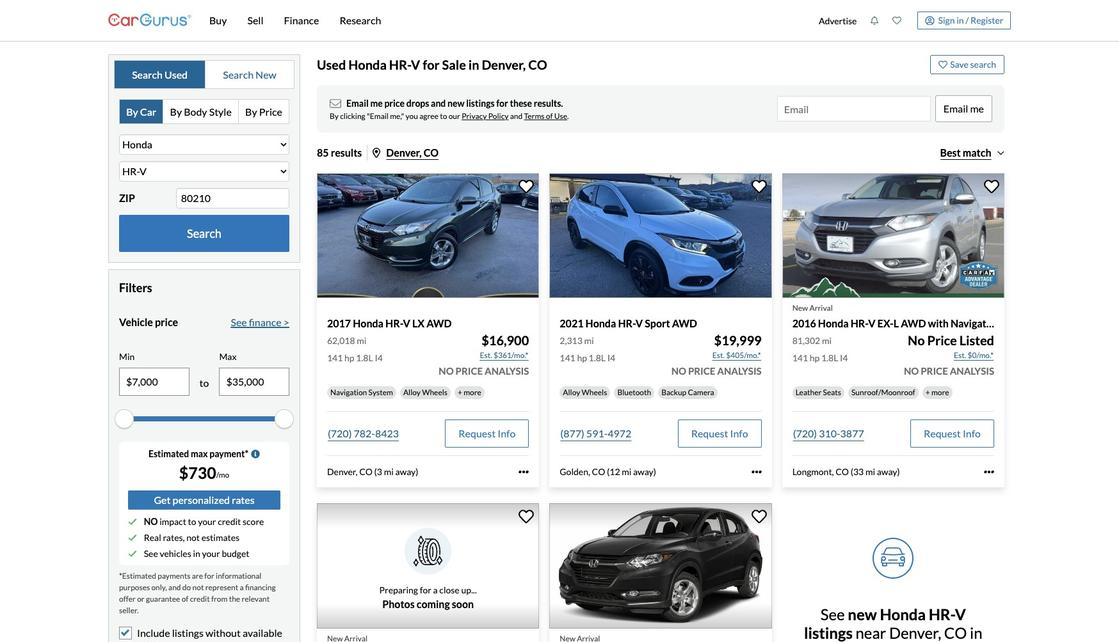 Task type: describe. For each thing, give the bounding box(es) containing it.
our
[[449, 111, 460, 121]]

available
[[243, 627, 282, 640]]

782-
[[354, 427, 375, 440]]

arrival
[[810, 304, 833, 313]]

85 results
[[317, 147, 362, 159]]

awd for $19,999
[[672, 318, 697, 330]]

by for by price
[[245, 105, 257, 118]]

2 alloy from the left
[[563, 388, 580, 397]]

open notifications image
[[870, 16, 879, 25]]

co for denver, co
[[424, 147, 439, 159]]

by body style
[[170, 105, 232, 118]]

(720) for $16,900
[[328, 427, 352, 440]]

141 for $16,900
[[327, 353, 343, 363]]

for inside "*estimated payments are for informational purposes only, and do not represent a financing offer or guarantee of credit from the relevant seller."
[[204, 572, 214, 581]]

price for $19,999
[[688, 365, 716, 377]]

to inside email me price drops and new listings for these results. by clicking "email me," you agree to our privacy policy and terms of use .
[[440, 111, 447, 121]]

by price
[[245, 105, 282, 118]]

price for by
[[259, 105, 282, 118]]

/mo
[[216, 471, 229, 480]]

buy
[[209, 14, 227, 26]]

(12
[[607, 467, 620, 477]]

591-
[[586, 427, 608, 440]]

analysis for $16,900
[[485, 365, 529, 377]]

backup
[[662, 388, 687, 397]]

are
[[192, 572, 203, 581]]

new inside new honda hr-v listings
[[848, 606, 877, 624]]

analysis for $19,999
[[717, 365, 762, 377]]

the inside "*estimated payments are for informational purposes only, and do not represent a financing offer or guarantee of credit from the relevant seller."
[[229, 595, 240, 604]]

black 2017 honda hr-v ex awd suv / crossover all-wheel drive continuously variable transmission image
[[550, 504, 772, 629]]

v for 2021
[[636, 318, 643, 330]]

of inside email me price drops and new listings for these results. by clicking "email me," you agree to our privacy policy and terms of use .
[[546, 111, 553, 121]]

1 horizontal spatial used
[[317, 57, 346, 72]]

hp for $16,900
[[345, 353, 354, 363]]

save search
[[950, 59, 996, 70]]

check image for real rates, not estimates
[[128, 534, 137, 543]]

check image for see vehicles in your budget
[[128, 550, 137, 559]]

Email email field
[[777, 96, 931, 122]]

info for $405/mo.*
[[730, 427, 748, 440]]

price inside no price listed est. $0/mo.* no price analysis
[[921, 365, 948, 377]]

seats
[[823, 388, 841, 397]]

honda for used
[[348, 57, 387, 72]]

hr- for used
[[389, 57, 411, 72]]

these
[[510, 98, 532, 109]]

in inside near denver, co in the last 7 days
[[970, 624, 983, 643]]

by inside email me price drops and new listings for these results. by clicking "email me," you agree to our privacy policy and terms of use .
[[330, 111, 339, 121]]

search button
[[119, 215, 289, 252]]

1.8l for no price listed
[[821, 353, 838, 363]]

0 horizontal spatial to
[[188, 517, 196, 528]]

ellipsis h image
[[519, 467, 529, 477]]

your for credit
[[198, 517, 216, 528]]

estimated
[[149, 449, 189, 460]]

include listings without available pricing
[[137, 627, 282, 643]]

not inside "*estimated payments are for informational purposes only, and do not represent a financing offer or guarantee of credit from the relevant seller."
[[192, 583, 204, 593]]

ellipsis h image for $405/mo.*
[[752, 467, 762, 477]]

search for search
[[187, 227, 221, 241]]

away) for $16,900
[[395, 467, 418, 477]]

1.8l for $19,999
[[589, 353, 606, 363]]

sign in / register menu item
[[909, 12, 1011, 29]]

last
[[871, 643, 895, 643]]

and inside "*estimated payments are for informational purposes only, and do not represent a financing offer or guarantee of credit from the relevant seller."
[[168, 583, 181, 593]]

mi inside 2,313 mi 141 hp 1.8l i4
[[584, 335, 594, 346]]

request for $361/mo.*
[[459, 427, 496, 440]]

menu bar containing buy
[[191, 0, 812, 41]]

only,
[[151, 583, 167, 593]]

price for $16,900
[[456, 365, 483, 377]]

listings inside include listings without available pricing
[[172, 627, 204, 640]]

informational
[[216, 572, 262, 581]]

a
[[240, 583, 244, 593]]

new inside tab
[[256, 68, 277, 80]]

by car tab
[[120, 100, 164, 124]]

finance button
[[274, 0, 329, 41]]

green 2017 honda hr-v lx awd suv / crossover all-wheel drive continuously variable transmission image
[[317, 174, 539, 299]]

no price listed est. $0/mo.* no price analysis
[[904, 333, 994, 377]]

denver, co (3 mi away)
[[327, 467, 418, 477]]

1 vertical spatial to
[[199, 377, 209, 389]]

system
[[369, 388, 393, 397]]

body
[[184, 105, 207, 118]]

v for 2017
[[403, 318, 410, 330]]

request info for listed
[[924, 427, 981, 440]]

1 check image from the top
[[128, 518, 137, 527]]

co for denver, co (3 mi away)
[[359, 467, 373, 477]]

ellipsis h image for listed
[[984, 467, 994, 477]]

max
[[191, 449, 208, 460]]

"email
[[367, 111, 389, 121]]

request for listed
[[924, 427, 961, 440]]

credit inside "*estimated payments are for informational purposes only, and do not represent a financing offer or guarantee of credit from the relevant seller."
[[190, 595, 210, 604]]

141 for no price listed
[[792, 353, 808, 363]]

get
[[154, 494, 171, 506]]

purposes
[[119, 583, 150, 593]]

me for email me
[[970, 102, 984, 115]]

backup camera
[[662, 388, 714, 397]]

est. for $19,999
[[713, 351, 725, 360]]

real
[[144, 533, 161, 544]]

info circle image
[[251, 450, 260, 459]]

info for listed
[[963, 427, 981, 440]]

1 horizontal spatial credit
[[218, 517, 241, 528]]

denver, co button
[[373, 147, 439, 159]]

mi right (12
[[622, 467, 632, 477]]

sign in / register
[[938, 15, 1004, 25]]

map marker alt image
[[373, 148, 381, 158]]

2016
[[792, 318, 816, 330]]

request info for $361/mo.*
[[459, 427, 516, 440]]

1 vertical spatial navigation
[[330, 388, 367, 397]]

sign in / register link
[[918, 12, 1011, 29]]

+ for est.
[[458, 388, 462, 397]]

denver, inside near denver, co in the last 7 days
[[889, 624, 941, 643]]

$16,900
[[482, 333, 529, 348]]

honda inside the new arrival 2016 honda hr-v ex-l awd with navigation
[[818, 318, 849, 330]]

cargurus logo homepage link link
[[108, 2, 191, 39]]

$19,999
[[714, 333, 762, 348]]

email me price drops and new listings for these results. by clicking "email me," you agree to our privacy policy and terms of use .
[[330, 98, 569, 121]]

or
[[137, 595, 145, 604]]

0 vertical spatial for
[[423, 57, 440, 72]]

.
[[567, 111, 569, 121]]

sell button
[[237, 0, 274, 41]]

+ more for est.
[[458, 388, 481, 397]]

co for golden, co (12 mi away)
[[592, 467, 605, 477]]

budget
[[222, 549, 249, 560]]

81,302
[[792, 335, 820, 346]]

*estimated payments are for informational purposes only, and do not represent a financing offer or guarantee of credit from the relevant seller.
[[119, 572, 276, 616]]

results.
[[534, 98, 563, 109]]

(877) 591-4972
[[560, 427, 632, 440]]

used honda hr-v for sale in denver, co
[[317, 57, 547, 72]]

*estimated
[[119, 572, 156, 581]]

mi right (3
[[384, 467, 394, 477]]

leather seats
[[796, 388, 841, 397]]

golden,
[[560, 467, 590, 477]]

1 alloy wheels from the left
[[403, 388, 448, 397]]

0 vertical spatial and
[[431, 98, 446, 109]]

see for see
[[821, 606, 848, 624]]

>
[[283, 316, 289, 329]]

141 for $19,999
[[560, 353, 575, 363]]

hp for no
[[810, 353, 820, 363]]

vehicle price
[[119, 316, 178, 329]]

leather
[[796, 388, 822, 397]]

vehicle photo unavailable image
[[317, 504, 539, 629]]

menu containing sign in / register
[[812, 3, 1011, 38]]

near denver, co in the last 7 days
[[846, 624, 983, 643]]

/
[[966, 15, 969, 25]]

l
[[894, 318, 899, 330]]

use
[[554, 111, 567, 121]]

bluetooth
[[618, 388, 651, 397]]

i4 for $16,900
[[375, 353, 383, 363]]

clicking
[[340, 111, 365, 121]]

analysis inside no price listed est. $0/mo.* no price analysis
[[950, 365, 994, 377]]

longmont, co (33 mi away)
[[792, 467, 900, 477]]

user icon image
[[925, 16, 935, 25]]

new arrival 2016 honda hr-v ex-l awd with navigation
[[792, 304, 1001, 330]]

of inside "*estimated payments are for informational purposes only, and do not represent a financing offer or guarantee of credit from the relevant seller."
[[182, 595, 188, 604]]

2021 honda hr-v sport awd
[[560, 318, 697, 330]]

$730
[[179, 463, 216, 483]]

envelope image
[[330, 98, 341, 110]]

sell
[[247, 14, 264, 26]]

in right sale
[[469, 57, 479, 72]]

mi right (33
[[866, 467, 875, 477]]

days
[[910, 643, 941, 643]]

+ more for price
[[926, 388, 949, 397]]

away) for no
[[877, 467, 900, 477]]

$19,999 est. $405/mo.* no price analysis
[[671, 333, 762, 377]]

2017
[[327, 318, 351, 330]]

request info button for $361/mo.*
[[445, 420, 529, 448]]

price for no
[[927, 333, 957, 348]]



Task type: locate. For each thing, give the bounding box(es) containing it.
price
[[259, 105, 282, 118], [927, 333, 957, 348]]

by body style tab
[[164, 100, 239, 124]]

see left finance
[[231, 316, 247, 329]]

your down estimates at left
[[202, 549, 220, 560]]

search up car at top
[[132, 68, 163, 80]]

i4
[[375, 353, 383, 363], [607, 353, 615, 363], [840, 353, 848, 363]]

impact
[[160, 517, 186, 528]]

used up envelope image
[[317, 57, 346, 72]]

2 horizontal spatial to
[[440, 111, 447, 121]]

search for search used
[[132, 68, 163, 80]]

email inside button
[[944, 102, 968, 115]]

for inside email me price drops and new listings for these results. by clicking "email me," you agree to our privacy policy and terms of use .
[[496, 98, 508, 109]]

honda inside new honda hr-v listings
[[880, 606, 926, 624]]

you
[[406, 111, 418, 121]]

1 alloy from the left
[[403, 388, 421, 397]]

by left car at top
[[126, 105, 138, 118]]

info for $361/mo.*
[[498, 427, 516, 440]]

heart image
[[939, 60, 948, 69]]

0 horizontal spatial listings
[[172, 627, 204, 640]]

alloy wheels
[[403, 388, 448, 397], [563, 388, 607, 397]]

1 vertical spatial see
[[144, 549, 158, 560]]

0 horizontal spatial alloy wheels
[[403, 388, 448, 397]]

guarantee
[[146, 595, 180, 604]]

see finance >
[[231, 316, 289, 329]]

1 horizontal spatial request
[[691, 427, 728, 440]]

co down agree
[[424, 147, 439, 159]]

awd for $16,900
[[427, 318, 452, 330]]

honda up 62,018 mi 141 hp 1.8l i4
[[353, 318, 384, 330]]

no inside no price listed est. $0/mo.* no price analysis
[[904, 365, 919, 377]]

0 vertical spatial not
[[186, 533, 200, 544]]

2 ellipsis h image from the left
[[984, 467, 994, 477]]

away) right (12
[[633, 467, 656, 477]]

by
[[126, 105, 138, 118], [170, 105, 182, 118], [245, 105, 257, 118], [330, 111, 339, 121]]

1 vertical spatial new
[[848, 606, 877, 624]]

2 horizontal spatial awd
[[901, 318, 926, 330]]

in inside 'link'
[[957, 15, 964, 25]]

2 more from the left
[[932, 388, 949, 397]]

advertise
[[819, 15, 857, 26]]

search used tab
[[115, 61, 206, 88]]

email inside email me price drops and new listings for these results. by clicking "email me," you agree to our privacy policy and terms of use .
[[346, 98, 369, 109]]

me for email me price drops and new listings for these results. by clicking "email me," you agree to our privacy policy and terms of use .
[[370, 98, 383, 109]]

Min text field
[[120, 369, 189, 396]]

new up the 2016
[[792, 304, 808, 313]]

alloy
[[403, 388, 421, 397], [563, 388, 580, 397]]

email for email me price drops and new listings for these results. by clicking "email me," you agree to our privacy policy and terms of use .
[[346, 98, 369, 109]]

2 vertical spatial check image
[[128, 550, 137, 559]]

1.8l inside 62,018 mi 141 hp 1.8l i4
[[356, 353, 373, 363]]

2 i4 from the left
[[607, 353, 615, 363]]

hp for $19,999
[[577, 353, 587, 363]]

0 vertical spatial your
[[198, 517, 216, 528]]

mi right 62,018
[[357, 335, 366, 346]]

not
[[186, 533, 200, 544], [192, 583, 204, 593]]

1 horizontal spatial hp
[[577, 353, 587, 363]]

me down save search
[[970, 102, 984, 115]]

2 + from the left
[[926, 388, 930, 397]]

2 horizontal spatial search
[[223, 68, 254, 80]]

co right days
[[944, 624, 967, 643]]

2 (720) from the left
[[793, 427, 817, 440]]

v for used
[[411, 57, 420, 72]]

honda for 2017
[[353, 318, 384, 330]]

1 (720) from the left
[[328, 427, 352, 440]]

1.8l inside 81,302 mi 141 hp 1.8l i4
[[821, 353, 838, 363]]

payment*
[[210, 449, 248, 460]]

to left max text box
[[199, 377, 209, 389]]

honda down the arrival
[[818, 318, 849, 330]]

3 est. from the left
[[954, 351, 966, 360]]

new inside the new arrival 2016 honda hr-v ex-l awd with navigation
[[792, 304, 808, 313]]

2 price from the left
[[688, 365, 716, 377]]

honda down the research popup button
[[348, 57, 387, 72]]

0 vertical spatial navigation
[[951, 318, 1001, 330]]

3 request info from the left
[[924, 427, 981, 440]]

navigation inside the new arrival 2016 honda hr-v ex-l awd with navigation
[[951, 318, 1001, 330]]

3 i4 from the left
[[840, 353, 848, 363]]

(720) inside button
[[793, 427, 817, 440]]

by price tab
[[239, 100, 289, 124]]

2 hp from the left
[[577, 353, 587, 363]]

hp down 62,018
[[345, 353, 354, 363]]

price right vehicle
[[155, 316, 178, 329]]

85
[[317, 147, 329, 159]]

price inside "tab"
[[259, 105, 282, 118]]

of
[[546, 111, 553, 121], [182, 595, 188, 604]]

2 alloy wheels from the left
[[563, 388, 607, 397]]

1 horizontal spatial navigation
[[951, 318, 1001, 330]]

310-
[[819, 427, 840, 440]]

1 request info from the left
[[459, 427, 516, 440]]

est. down $16,900
[[480, 351, 492, 360]]

email
[[346, 98, 369, 109], [944, 102, 968, 115]]

navigation up listed
[[951, 318, 1001, 330]]

mi right "81,302"
[[822, 335, 832, 346]]

see vehicles in your budget
[[144, 549, 249, 560]]

2 away) from the left
[[633, 467, 656, 477]]

2 1.8l from the left
[[589, 353, 606, 363]]

1 hp from the left
[[345, 353, 354, 363]]

1 info from the left
[[498, 427, 516, 440]]

1 horizontal spatial ellipsis h image
[[984, 467, 994, 477]]

1 horizontal spatial i4
[[607, 353, 615, 363]]

in
[[957, 15, 964, 25], [469, 57, 479, 72], [193, 549, 200, 560], [970, 624, 983, 643]]

new inside email me price drops and new listings for these results. by clicking "email me," you agree to our privacy policy and terms of use .
[[448, 98, 465, 109]]

wheels left bluetooth
[[582, 388, 607, 397]]

2 analysis from the left
[[717, 365, 762, 377]]

the inside near denver, co in the last 7 days
[[846, 643, 868, 643]]

1.8l up navigation system
[[356, 353, 373, 363]]

1 away) from the left
[[395, 467, 418, 477]]

buy button
[[199, 0, 237, 41]]

search up style
[[223, 68, 254, 80]]

0 vertical spatial check image
[[128, 518, 137, 527]]

check image
[[128, 518, 137, 527], [128, 534, 137, 543], [128, 550, 137, 559]]

62,018
[[327, 335, 355, 346]]

2 horizontal spatial info
[[963, 427, 981, 440]]

new up "last"
[[848, 606, 877, 624]]

to left our
[[440, 111, 447, 121]]

2017 honda hr-v lx awd
[[327, 318, 452, 330]]

terms
[[524, 111, 545, 121]]

2 horizontal spatial est.
[[954, 351, 966, 360]]

0 horizontal spatial email
[[346, 98, 369, 109]]

by for by body style
[[170, 105, 182, 118]]

relevant
[[242, 595, 270, 604]]

the down a
[[229, 595, 240, 604]]

used inside tab
[[165, 68, 188, 80]]

est. inside no price listed est. $0/mo.* no price analysis
[[954, 351, 966, 360]]

co left (3
[[359, 467, 373, 477]]

0 horizontal spatial of
[[182, 595, 188, 604]]

0 horizontal spatial analysis
[[485, 365, 529, 377]]

1 awd from the left
[[427, 318, 452, 330]]

sport
[[645, 318, 670, 330]]

personalized
[[173, 494, 230, 506]]

2 horizontal spatial price
[[921, 365, 948, 377]]

0 horizontal spatial +
[[458, 388, 462, 397]]

price
[[456, 365, 483, 377], [688, 365, 716, 377], [921, 365, 948, 377]]

(3
[[374, 467, 382, 477]]

search inside button
[[187, 227, 221, 241]]

price down no
[[921, 365, 948, 377]]

0 horizontal spatial new
[[448, 98, 465, 109]]

mi inside 81,302 mi 141 hp 1.8l i4
[[822, 335, 832, 346]]

in right days
[[970, 624, 983, 643]]

hr- inside the new arrival 2016 honda hr-v ex-l awd with navigation
[[851, 318, 868, 330]]

2 horizontal spatial listings
[[804, 624, 853, 643]]

more for price
[[932, 388, 949, 397]]

i4 for $19,999
[[607, 353, 615, 363]]

1 horizontal spatial email
[[944, 102, 968, 115]]

away) right (33
[[877, 467, 900, 477]]

v for new
[[955, 606, 966, 624]]

141 inside 81,302 mi 141 hp 1.8l i4
[[792, 353, 808, 363]]

analysis down the est. $0/mo.* button
[[950, 365, 994, 377]]

i4 up system
[[375, 353, 383, 363]]

1 + from the left
[[458, 388, 462, 397]]

1.8l up seats
[[821, 353, 838, 363]]

no inside $19,999 est. $405/mo.* no price analysis
[[671, 365, 686, 377]]

in down real rates, not estimates
[[193, 549, 200, 560]]

new up by price
[[256, 68, 277, 80]]

me inside email me price drops and new listings for these results. by clicking "email me," you agree to our privacy policy and terms of use .
[[370, 98, 383, 109]]

1 price from the left
[[456, 365, 483, 377]]

1 wheels from the left
[[422, 388, 448, 397]]

email for email me
[[944, 102, 968, 115]]

2 + more from the left
[[926, 388, 949, 397]]

request for $405/mo.*
[[691, 427, 728, 440]]

check image left real
[[128, 534, 137, 543]]

ellipsis h image
[[752, 467, 762, 477], [984, 467, 994, 477]]

3 awd from the left
[[901, 318, 926, 330]]

cargurus logo homepage link image
[[108, 2, 191, 39]]

3 request from the left
[[924, 427, 961, 440]]

(720) inside "button"
[[328, 427, 352, 440]]

0 horizontal spatial + more
[[458, 388, 481, 397]]

0 vertical spatial of
[[546, 111, 553, 121]]

0 horizontal spatial price
[[155, 316, 178, 329]]

0 horizontal spatial me
[[370, 98, 383, 109]]

hp inside 81,302 mi 141 hp 1.8l i4
[[810, 353, 820, 363]]

policy
[[488, 111, 509, 121]]

pricing
[[137, 640, 168, 643]]

saved cars image
[[893, 16, 902, 25]]

more for est.
[[464, 388, 481, 397]]

2 vertical spatial for
[[204, 572, 214, 581]]

est. down the $19,999 on the bottom
[[713, 351, 725, 360]]

0 horizontal spatial and
[[168, 583, 181, 593]]

and down payments
[[168, 583, 181, 593]]

1 horizontal spatial wheels
[[582, 388, 607, 397]]

est. $361/mo.* button
[[479, 349, 529, 362]]

141 inside 2,313 mi 141 hp 1.8l i4
[[560, 353, 575, 363]]

listings
[[466, 98, 495, 109], [804, 624, 853, 643], [172, 627, 204, 640]]

Max text field
[[220, 369, 289, 396]]

do
[[182, 583, 191, 593]]

request info button for $405/mo.*
[[678, 420, 762, 448]]

no impact to your credit score
[[144, 517, 264, 528]]

co left (12
[[592, 467, 605, 477]]

1 vertical spatial the
[[846, 643, 868, 643]]

not up see vehicles in your budget in the left bottom of the page
[[186, 533, 200, 544]]

1 ellipsis h image from the left
[[752, 467, 762, 477]]

1 vertical spatial for
[[496, 98, 508, 109]]

est. inside $19,999 est. $405/mo.* no price analysis
[[713, 351, 725, 360]]

2 request info from the left
[[691, 427, 748, 440]]

seller.
[[119, 606, 139, 616]]

1 horizontal spatial listings
[[466, 98, 495, 109]]

1 vertical spatial price
[[927, 333, 957, 348]]

co up results.
[[528, 57, 547, 72]]

see for see finance >
[[231, 316, 247, 329]]

1 horizontal spatial price
[[927, 333, 957, 348]]

tab list
[[114, 60, 295, 89], [119, 99, 289, 124]]

the
[[229, 595, 240, 604], [846, 643, 868, 643]]

hr- inside new honda hr-v listings
[[929, 606, 955, 624]]

1 horizontal spatial + more
[[926, 388, 949, 397]]

analysis down 'est. $405/mo.*' button
[[717, 365, 762, 377]]

0 horizontal spatial the
[[229, 595, 240, 604]]

i4 inside 62,018 mi 141 hp 1.8l i4
[[375, 353, 383, 363]]

hp down "81,302"
[[810, 353, 820, 363]]

your up estimates at left
[[198, 517, 216, 528]]

0 vertical spatial to
[[440, 111, 447, 121]]

0 horizontal spatial away)
[[395, 467, 418, 477]]

style
[[209, 105, 232, 118]]

navigation left system
[[330, 388, 367, 397]]

alloy wheels right system
[[403, 388, 448, 397]]

for left sale
[[423, 57, 440, 72]]

2 request info button from the left
[[678, 420, 762, 448]]

1.8l for $16,900
[[356, 353, 373, 363]]

tab list containing by car
[[119, 99, 289, 124]]

0 horizontal spatial wheels
[[422, 388, 448, 397]]

1 analysis from the left
[[485, 365, 529, 377]]

1 horizontal spatial 1.8l
[[589, 353, 606, 363]]

hr- for 2017
[[386, 318, 403, 330]]

price down with
[[927, 333, 957, 348]]

2 info from the left
[[730, 427, 748, 440]]

0 horizontal spatial i4
[[375, 353, 383, 363]]

1 est. from the left
[[480, 351, 492, 360]]

awd
[[427, 318, 452, 330], [672, 318, 697, 330], [901, 318, 926, 330]]

listings left near
[[804, 624, 853, 643]]

v inside new honda hr-v listings
[[955, 606, 966, 624]]

analysis inside "$16,900 est. $361/mo.* no price analysis"
[[485, 365, 529, 377]]

hp inside 2,313 mi 141 hp 1.8l i4
[[577, 353, 587, 363]]

white 2021 honda hr-v sport awd suv / crossover all-wheel drive continuously variable transmission image
[[550, 174, 772, 299]]

car
[[140, 105, 156, 118]]

awd right 'lx'
[[427, 318, 452, 330]]

honda for 2021
[[586, 318, 616, 330]]

silver 2016 honda hr-v ex-l awd with navigation suv / crossover all-wheel drive 7-speed cvt image
[[782, 174, 1005, 299]]

2 horizontal spatial request info button
[[911, 420, 994, 448]]

2 141 from the left
[[560, 353, 575, 363]]

score
[[243, 517, 264, 528]]

est. for $16,900
[[480, 351, 492, 360]]

1 horizontal spatial est.
[[713, 351, 725, 360]]

62,018 mi 141 hp 1.8l i4
[[327, 335, 383, 363]]

0 horizontal spatial alloy
[[403, 388, 421, 397]]

to up real rates, not estimates
[[188, 517, 196, 528]]

golden, co (12 mi away)
[[560, 467, 656, 477]]

3 info from the left
[[963, 427, 981, 440]]

0 horizontal spatial awd
[[427, 318, 452, 330]]

0 horizontal spatial for
[[204, 572, 214, 581]]

0 horizontal spatial see
[[144, 549, 158, 560]]

2021
[[560, 318, 584, 330]]

analysis inside $19,999 est. $405/mo.* no price analysis
[[717, 365, 762, 377]]

1 horizontal spatial awd
[[672, 318, 697, 330]]

search new tab
[[206, 61, 294, 88]]

1.8l inside 2,313 mi 141 hp 1.8l i4
[[589, 353, 606, 363]]

credit up estimates at left
[[218, 517, 241, 528]]

est. left $0/mo.*
[[954, 351, 966, 360]]

see for see vehicles in your budget
[[144, 549, 158, 560]]

2 horizontal spatial i4
[[840, 353, 848, 363]]

price down search new tab
[[259, 105, 282, 118]]

co for longmont, co (33 mi away)
[[836, 467, 849, 477]]

1 1.8l from the left
[[356, 353, 373, 363]]

awd inside the new arrival 2016 honda hr-v ex-l awd with navigation
[[901, 318, 926, 330]]

hp inside 62,018 mi 141 hp 1.8l i4
[[345, 353, 354, 363]]

no
[[908, 333, 925, 348]]

1 horizontal spatial +
[[926, 388, 930, 397]]

awd up no
[[901, 318, 926, 330]]

0 vertical spatial tab list
[[114, 60, 295, 89]]

0 vertical spatial price
[[384, 98, 405, 109]]

est. inside "$16,900 est. $361/mo.* no price analysis"
[[480, 351, 492, 360]]

real rates, not estimates
[[144, 533, 240, 544]]

2 wheels from the left
[[582, 388, 607, 397]]

search down zip telephone field
[[187, 227, 221, 241]]

3 analysis from the left
[[950, 365, 994, 377]]

1 request from the left
[[459, 427, 496, 440]]

3 1.8l from the left
[[821, 353, 838, 363]]

1 horizontal spatial of
[[546, 111, 553, 121]]

hr- left sport
[[618, 318, 636, 330]]

3 hp from the left
[[810, 353, 820, 363]]

research button
[[329, 0, 391, 41]]

me up "email
[[370, 98, 383, 109]]

mi inside 62,018 mi 141 hp 1.8l i4
[[357, 335, 366, 346]]

listings right include
[[172, 627, 204, 640]]

tab list containing search used
[[114, 60, 295, 89]]

alloy right system
[[403, 388, 421, 397]]

in left /
[[957, 15, 964, 25]]

2 request from the left
[[691, 427, 728, 440]]

1 horizontal spatial (720)
[[793, 427, 817, 440]]

the left "last"
[[846, 643, 868, 643]]

more down no price listed est. $0/mo.* no price analysis
[[932, 388, 949, 397]]

(720) left 782-
[[328, 427, 352, 440]]

by for by car
[[126, 105, 138, 118]]

agree
[[420, 111, 439, 121]]

1 vertical spatial credit
[[190, 595, 210, 604]]

honda up 2,313 mi 141 hp 1.8l i4
[[586, 318, 616, 330]]

(33
[[851, 467, 864, 477]]

away) right (3
[[395, 467, 418, 477]]

2 est. from the left
[[713, 351, 725, 360]]

1 vertical spatial new
[[792, 304, 808, 313]]

not right "do"
[[192, 583, 204, 593]]

3 price from the left
[[921, 365, 948, 377]]

1 more from the left
[[464, 388, 481, 397]]

see down real
[[144, 549, 158, 560]]

by inside "tab"
[[245, 105, 257, 118]]

me inside button
[[970, 102, 984, 115]]

1 horizontal spatial request info
[[691, 427, 748, 440]]

2 horizontal spatial for
[[496, 98, 508, 109]]

by right style
[[245, 105, 257, 118]]

1 vertical spatial of
[[182, 595, 188, 604]]

check image up *estimated
[[128, 550, 137, 559]]

ZIP telephone field
[[176, 188, 289, 209]]

save
[[950, 59, 969, 70]]

request info for $405/mo.*
[[691, 427, 748, 440]]

i4 up seats
[[840, 353, 848, 363]]

2 horizontal spatial away)
[[877, 467, 900, 477]]

141
[[327, 353, 343, 363], [560, 353, 575, 363], [792, 353, 808, 363]]

1 horizontal spatial me
[[970, 102, 984, 115]]

honda for new
[[880, 606, 926, 624]]

(720) for no
[[793, 427, 817, 440]]

1 + more from the left
[[458, 388, 481, 397]]

2 vertical spatial and
[[168, 583, 181, 593]]

1 horizontal spatial alloy wheels
[[563, 388, 607, 397]]

your for budget
[[202, 549, 220, 560]]

+ more down "$16,900 est. $361/mo.* no price analysis"
[[458, 388, 481, 397]]

hr- for new
[[929, 606, 955, 624]]

0 vertical spatial new
[[256, 68, 277, 80]]

1 horizontal spatial more
[[932, 388, 949, 397]]

price up camera
[[688, 365, 716, 377]]

see left near
[[821, 606, 848, 624]]

0 vertical spatial the
[[229, 595, 240, 604]]

1 horizontal spatial to
[[199, 377, 209, 389]]

alloy wheels up (877) 591-4972
[[563, 388, 607, 397]]

listings inside email me price drops and new listings for these results. by clicking "email me," you agree to our privacy policy and terms of use .
[[466, 98, 495, 109]]

v inside the new arrival 2016 honda hr-v ex-l awd with navigation
[[868, 318, 876, 330]]

1 horizontal spatial new
[[848, 606, 877, 624]]

1 vertical spatial your
[[202, 549, 220, 560]]

co
[[528, 57, 547, 72], [424, 147, 439, 159], [359, 467, 373, 477], [592, 467, 605, 477], [836, 467, 849, 477], [944, 624, 967, 643]]

3877
[[840, 427, 864, 440]]

financing
[[245, 583, 276, 593]]

for
[[423, 57, 440, 72], [496, 98, 508, 109], [204, 572, 214, 581]]

mi right 2,313
[[584, 335, 594, 346]]

more
[[464, 388, 481, 397], [932, 388, 949, 397]]

sunroof/moonroof
[[852, 388, 915, 397]]

0 vertical spatial credit
[[218, 517, 241, 528]]

price inside email me price drops and new listings for these results. by clicking "email me," you agree to our privacy policy and terms of use .
[[384, 98, 405, 109]]

price up me,"
[[384, 98, 405, 109]]

0 vertical spatial new
[[448, 98, 465, 109]]

3 away) from the left
[[877, 467, 900, 477]]

1 horizontal spatial 141
[[560, 353, 575, 363]]

1 horizontal spatial request info button
[[678, 420, 762, 448]]

+
[[458, 388, 462, 397], [926, 388, 930, 397]]

away) for $19,999
[[633, 467, 656, 477]]

ex-
[[878, 318, 894, 330]]

3 request info button from the left
[[911, 420, 994, 448]]

search
[[970, 59, 996, 70]]

hr- left 'lx'
[[386, 318, 403, 330]]

co left (33
[[836, 467, 849, 477]]

0 horizontal spatial info
[[498, 427, 516, 440]]

i4 inside 81,302 mi 141 hp 1.8l i4
[[840, 353, 848, 363]]

hr- left ex-
[[851, 318, 868, 330]]

4972
[[608, 427, 632, 440]]

listings inside new honda hr-v listings
[[804, 624, 853, 643]]

1 horizontal spatial info
[[730, 427, 748, 440]]

navigation
[[951, 318, 1001, 330], [330, 388, 367, 397]]

1 horizontal spatial new
[[792, 304, 808, 313]]

2 horizontal spatial request info
[[924, 427, 981, 440]]

credit
[[218, 517, 241, 528], [190, 595, 210, 604]]

1 vertical spatial not
[[192, 583, 204, 593]]

+ for price
[[926, 388, 930, 397]]

2 horizontal spatial request
[[924, 427, 961, 440]]

from
[[211, 595, 228, 604]]

estimated max payment*
[[149, 449, 248, 460]]

price
[[384, 98, 405, 109], [155, 316, 178, 329]]

terms of use link
[[524, 111, 567, 121]]

represent
[[205, 583, 238, 593]]

2 horizontal spatial and
[[510, 111, 523, 121]]

2 horizontal spatial analysis
[[950, 365, 994, 377]]

of left use
[[546, 111, 553, 121]]

+ down "$16,900 est. $361/mo.* no price analysis"
[[458, 388, 462, 397]]

menu
[[812, 3, 1011, 38]]

wheels
[[422, 388, 448, 397], [582, 388, 607, 397]]

co inside near denver, co in the last 7 days
[[944, 624, 967, 643]]

1 i4 from the left
[[375, 353, 383, 363]]

price down est. $361/mo.* 'button'
[[456, 365, 483, 377]]

(720) left 310-
[[793, 427, 817, 440]]

3 141 from the left
[[792, 353, 808, 363]]

3 check image from the top
[[128, 550, 137, 559]]

awd right sport
[[672, 318, 697, 330]]

1 request info button from the left
[[445, 420, 529, 448]]

0 vertical spatial see
[[231, 316, 247, 329]]

141 down 2,313
[[560, 353, 575, 363]]

1.8l down 2021 honda hr-v sport awd
[[589, 353, 606, 363]]

min
[[119, 352, 135, 362]]

listed
[[960, 333, 994, 348]]

2 check image from the top
[[128, 534, 137, 543]]

2 vertical spatial see
[[821, 606, 848, 624]]

0 horizontal spatial more
[[464, 388, 481, 397]]

for up policy
[[496, 98, 508, 109]]

include
[[137, 627, 170, 640]]

0 vertical spatial price
[[259, 105, 282, 118]]

est. $405/mo.* button
[[712, 349, 762, 362]]

price inside "$16,900 est. $361/mo.* no price analysis"
[[456, 365, 483, 377]]

1 horizontal spatial price
[[384, 98, 405, 109]]

hr- for 2021
[[618, 318, 636, 330]]

0 horizontal spatial price
[[456, 365, 483, 377]]

1 141 from the left
[[327, 353, 343, 363]]

i4 inside 2,313 mi 141 hp 1.8l i4
[[607, 353, 615, 363]]

81,302 mi 141 hp 1.8l i4
[[792, 335, 848, 363]]

search for search new
[[223, 68, 254, 80]]

0 horizontal spatial ellipsis h image
[[752, 467, 762, 477]]

1 vertical spatial price
[[155, 316, 178, 329]]

wheels right system
[[422, 388, 448, 397]]

alloy up (877)
[[563, 388, 580, 397]]

0 horizontal spatial 141
[[327, 353, 343, 363]]

menu bar
[[191, 0, 812, 41]]

no inside "$16,900 est. $361/mo.* no price analysis"
[[439, 365, 454, 377]]

1 horizontal spatial the
[[846, 643, 868, 643]]

without
[[206, 627, 241, 640]]

i4 for no price listed
[[840, 353, 848, 363]]

1 horizontal spatial for
[[423, 57, 440, 72]]

zip
[[119, 192, 135, 204]]

0 horizontal spatial navigation
[[330, 388, 367, 397]]

honda up 7
[[880, 606, 926, 624]]

request info button for listed
[[911, 420, 994, 448]]

i4 down 2021 honda hr-v sport awd
[[607, 353, 615, 363]]

141 down 62,018
[[327, 353, 343, 363]]

+ more down no price listed est. $0/mo.* no price analysis
[[926, 388, 949, 397]]

price inside no price listed est. $0/mo.* no price analysis
[[927, 333, 957, 348]]

price inside $19,999 est. $405/mo.* no price analysis
[[688, 365, 716, 377]]

new up our
[[448, 98, 465, 109]]

finance
[[284, 14, 319, 26]]

camera
[[688, 388, 714, 397]]

sign
[[938, 15, 955, 25]]

register
[[971, 15, 1004, 25]]

2 awd from the left
[[672, 318, 697, 330]]

navigation system
[[330, 388, 393, 397]]

+ down no price listed est. $0/mo.* no price analysis
[[926, 388, 930, 397]]

141 inside 62,018 mi 141 hp 1.8l i4
[[327, 353, 343, 363]]

listings up privacy policy link
[[466, 98, 495, 109]]



Task type: vqa. For each thing, say whether or not it's contained in the screenshot.
Sign in / Register Menu Item at the right of page
yes



